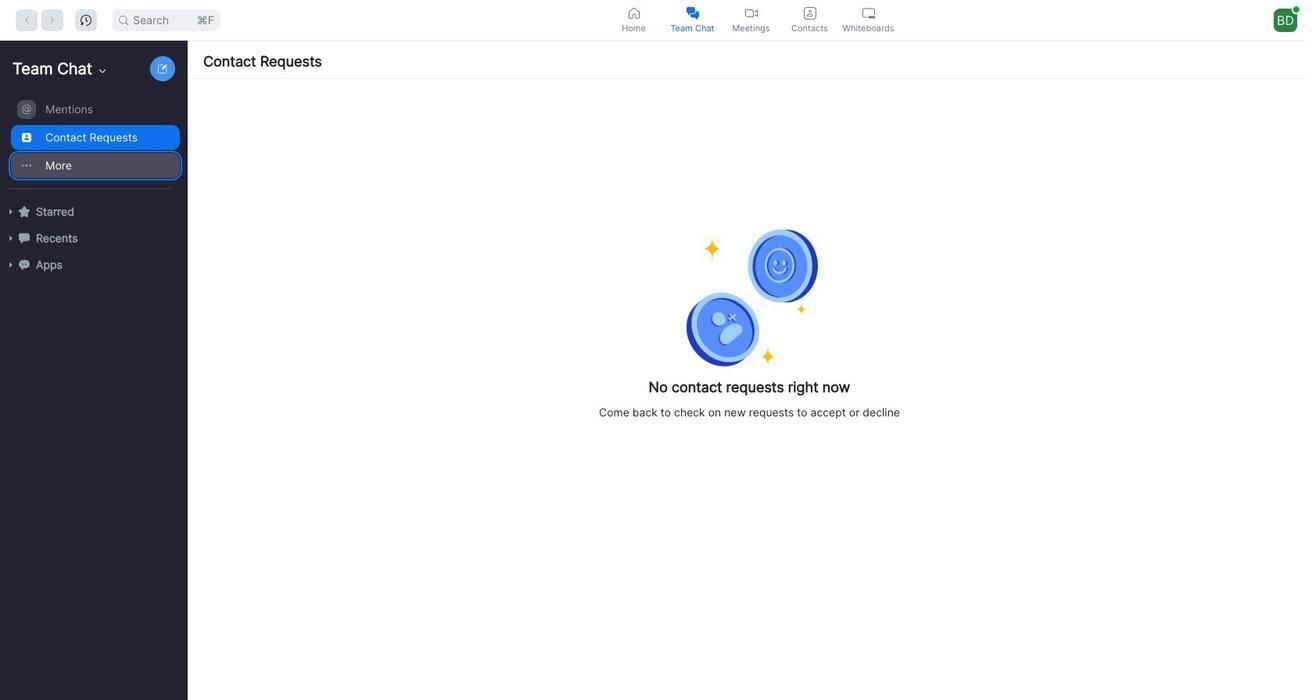 Task type: describe. For each thing, give the bounding box(es) containing it.
starred tree item
[[6, 199, 180, 225]]

profile contact image
[[804, 7, 816, 19]]

triangle right image for recents tree item
[[6, 234, 16, 243]]

triangle right image for starred tree item
[[6, 207, 16, 217]]

profile contact image
[[804, 7, 816, 19]]

online image
[[1294, 6, 1300, 12]]

triangle right image for apps tree item
[[6, 260, 16, 270]]

triangle right image for triangle right icon in the apps tree item
[[6, 260, 16, 270]]



Task type: locate. For each thing, give the bounding box(es) containing it.
3 triangle right image from the top
[[6, 260, 16, 270]]

chatbot image
[[19, 260, 30, 270], [19, 260, 30, 270]]

chevron down small image
[[96, 65, 109, 77]]

1 vertical spatial triangle right image
[[6, 234, 16, 243]]

video on image
[[745, 7, 758, 19], [745, 7, 758, 19]]

triangle right image
[[6, 207, 16, 217], [6, 234, 16, 243], [6, 260, 16, 270]]

history image
[[81, 14, 92, 25], [81, 14, 92, 25]]

chevron down small image
[[96, 65, 109, 77]]

online image
[[1294, 6, 1300, 12]]

triangle right image inside apps tree item
[[6, 260, 16, 270]]

apps tree item
[[6, 252, 180, 278]]

2 triangle right image from the top
[[6, 234, 16, 243]]

star image
[[19, 206, 30, 217], [19, 206, 30, 217]]

home small image
[[628, 7, 640, 19], [628, 7, 640, 19]]

triangle right image inside apps tree item
[[6, 260, 16, 270]]

2 triangle right image from the top
[[6, 234, 16, 243]]

triangle right image inside starred tree item
[[6, 207, 16, 217]]

triangle right image
[[6, 207, 16, 217], [6, 234, 16, 243], [6, 260, 16, 270]]

group
[[0, 95, 180, 189]]

tab list
[[605, 0, 898, 40]]

tree
[[0, 94, 185, 294]]

team chat image
[[686, 7, 699, 19], [686, 7, 699, 19]]

2 vertical spatial triangle right image
[[6, 260, 16, 270]]

2 vertical spatial triangle right image
[[6, 260, 16, 270]]

magnifier image
[[119, 15, 128, 25], [119, 15, 128, 25]]

0 vertical spatial triangle right image
[[6, 207, 16, 217]]

chat image
[[19, 233, 30, 244], [19, 233, 30, 244]]

triangle right image inside starred tree item
[[6, 207, 16, 217]]

recents tree item
[[6, 225, 180, 252]]

0 vertical spatial triangle right image
[[6, 207, 16, 217]]

whiteboard small image
[[862, 7, 875, 19], [862, 7, 875, 19]]

new image
[[158, 64, 167, 74], [158, 64, 167, 74]]

triangle right image for triangle right icon within starred tree item
[[6, 207, 16, 217]]

triangle right image inside recents tree item
[[6, 234, 16, 243]]

1 vertical spatial triangle right image
[[6, 234, 16, 243]]

1 triangle right image from the top
[[6, 207, 16, 217]]

3 triangle right image from the top
[[6, 260, 16, 270]]

1 triangle right image from the top
[[6, 207, 16, 217]]



Task type: vqa. For each thing, say whether or not it's contained in the screenshot.
Apps "tree item"'s Triangle Right image
yes



